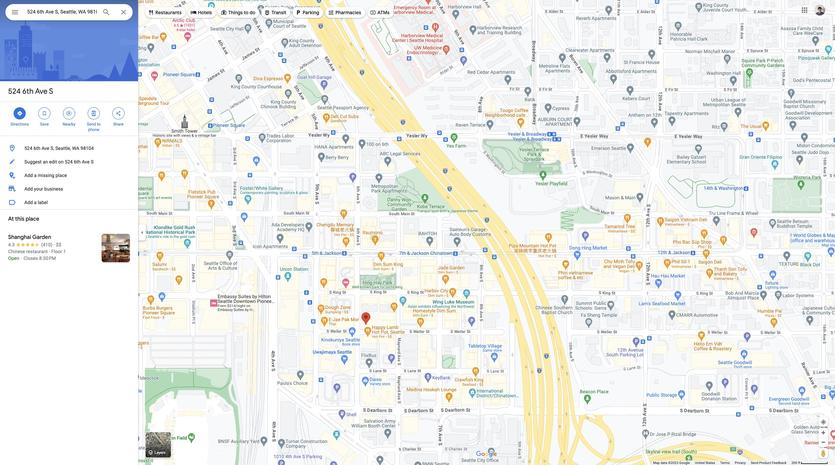 Task type: describe. For each thing, give the bounding box(es) containing it.
google account: nolan park  
(nolan.park@adept.ai) image
[[814, 5, 825, 15]]

price: moderate image
[[56, 242, 61, 247]]

at this place
[[8, 216, 39, 222]]

(410)
[[41, 242, 52, 247]]


[[221, 9, 227, 16]]

send for send product feedback
[[751, 461, 758, 465]]

524 6th ave s, seattle, wa 98104
[[24, 146, 94, 151]]

add a missing place button
[[0, 169, 138, 182]]

do
[[250, 9, 255, 16]]

add a label button
[[0, 196, 138, 209]]

pharmacies
[[335, 9, 361, 16]]

an
[[43, 159, 48, 165]]

chinese
[[8, 249, 25, 254]]

add a label
[[24, 200, 48, 205]]

garden
[[32, 234, 51, 241]]

open
[[8, 256, 19, 261]]

a for label
[[34, 200, 37, 205]]


[[370, 9, 376, 16]]

add for add a label
[[24, 200, 33, 205]]

map
[[653, 461, 660, 465]]


[[148, 9, 154, 16]]

google
[[679, 461, 690, 465]]


[[17, 110, 23, 117]]


[[328, 9, 334, 16]]

s,
[[50, 146, 54, 151]]

your
[[34, 186, 43, 192]]

seattle,
[[55, 146, 71, 151]]

united
[[695, 461, 705, 465]]

show street view coverage image
[[819, 448, 828, 458]]

at
[[8, 216, 14, 222]]

on
[[58, 159, 64, 165]]

wa
[[72, 146, 79, 151]]

200 ft button
[[792, 461, 828, 465]]

share
[[113, 122, 124, 127]]

send product feedback button
[[751, 461, 787, 465]]


[[66, 110, 72, 117]]

transit
[[272, 9, 286, 16]]

chinese restaurant · floor 1 open ⋅ closes 8:30 pm
[[8, 249, 66, 261]]

524 inside button
[[65, 159, 73, 165]]

hotels
[[198, 9, 212, 16]]

6th for 524 6th ave s
[[22, 87, 33, 96]]

save
[[40, 122, 49, 127]]

privacy button
[[735, 461, 746, 465]]

s inside button
[[91, 159, 94, 165]]

shanghai
[[8, 234, 31, 241]]


[[11, 7, 19, 17]]

 search field
[[5, 4, 133, 22]]

closes
[[24, 256, 38, 261]]

terms
[[720, 461, 730, 465]]

524 6th ave s
[[8, 87, 53, 96]]

nearby
[[63, 122, 75, 127]]

 pharmacies
[[328, 9, 361, 16]]


[[295, 9, 301, 16]]

send product feedback
[[751, 461, 787, 465]]

map data ©2023 google
[[653, 461, 690, 465]]

directions
[[11, 122, 29, 127]]

united states
[[695, 461, 715, 465]]

 parking
[[295, 9, 319, 16]]

floor
[[51, 249, 62, 254]]

6th for 524 6th ave s, seattle, wa 98104
[[34, 146, 40, 151]]

add for add a missing place
[[24, 173, 33, 178]]

google maps element
[[0, 0, 835, 465]]

restaurants
[[155, 9, 182, 16]]

states
[[706, 461, 715, 465]]

terms button
[[720, 461, 730, 465]]

ft
[[798, 461, 800, 465]]

to inside  things to do
[[244, 9, 248, 16]]

add your business
[[24, 186, 63, 192]]

⋅
[[20, 256, 22, 261]]

6th inside "suggest an edit on 524 6th ave s" button
[[74, 159, 81, 165]]

0 horizontal spatial s
[[49, 87, 53, 96]]

zoom in image
[[821, 430, 826, 435]]

atms
[[377, 9, 390, 16]]



Task type: locate. For each thing, give the bounding box(es) containing it.
add a missing place
[[24, 173, 67, 178]]

3 add from the top
[[24, 200, 33, 205]]

524 6th ave s, seattle, wa 98104 button
[[0, 142, 138, 155]]

 things to do
[[221, 9, 255, 16]]

200 ft
[[792, 461, 800, 465]]

4.3 stars 410 reviews image
[[8, 241, 52, 248]]

1 vertical spatial place
[[26, 216, 39, 222]]

zoom out image
[[821, 440, 826, 445]]

restaurant
[[26, 249, 48, 254]]

1 horizontal spatial send
[[751, 461, 758, 465]]

things
[[228, 9, 243, 16]]

1
[[63, 249, 66, 254]]

0 vertical spatial ·
[[54, 242, 55, 247]]

1 vertical spatial ave
[[42, 146, 49, 151]]

s down 98104
[[91, 159, 94, 165]]

send inside send to phone
[[87, 122, 96, 127]]

 hotels
[[190, 9, 212, 16]]

shanghai garden
[[8, 234, 51, 241]]

a left missing
[[34, 173, 37, 178]]

1 horizontal spatial 6th
[[34, 146, 40, 151]]

2 horizontal spatial 524
[[65, 159, 73, 165]]

0 vertical spatial 6th
[[22, 87, 33, 96]]

None field
[[27, 8, 97, 16]]

1 vertical spatial ·
[[49, 249, 50, 254]]

1 horizontal spatial s
[[91, 159, 94, 165]]

6th inside 524 6th ave s, seattle, wa 98104 button
[[34, 146, 40, 151]]

· inside chinese restaurant · floor 1 open ⋅ closes 8:30 pm
[[49, 249, 50, 254]]

 atms
[[370, 9, 390, 16]]

6th up suggest
[[34, 146, 40, 151]]

parking
[[303, 9, 319, 16]]

none field inside 524 6th ave s, seattle, wa 98104 field
[[27, 8, 97, 16]]

add down suggest
[[24, 173, 33, 178]]

ave for s,
[[42, 146, 49, 151]]

footer
[[653, 461, 792, 465]]

add inside "button"
[[24, 173, 33, 178]]

200
[[792, 461, 797, 465]]

ave down 98104
[[82, 159, 90, 165]]


[[91, 110, 97, 117]]

a inside add a missing place "button"
[[34, 173, 37, 178]]

to inside send to phone
[[97, 122, 101, 127]]

524 up suggest
[[24, 146, 32, 151]]

1 horizontal spatial ·
[[54, 242, 55, 247]]

1 vertical spatial a
[[34, 200, 37, 205]]

524 right on
[[65, 159, 73, 165]]

0 vertical spatial to
[[244, 9, 248, 16]]

add your business link
[[0, 182, 138, 196]]

·
[[54, 242, 55, 247], [49, 249, 50, 254]]

ave up 
[[35, 87, 48, 96]]

0 vertical spatial place
[[56, 173, 67, 178]]

to
[[244, 9, 248, 16], [97, 122, 101, 127]]

1 vertical spatial 524
[[24, 146, 32, 151]]

place down on
[[56, 173, 67, 178]]

label
[[38, 200, 48, 205]]

add for add your business
[[24, 186, 33, 192]]

1 add from the top
[[24, 173, 33, 178]]

send to phone
[[87, 122, 101, 132]]

2 vertical spatial 524
[[65, 159, 73, 165]]

0 vertical spatial a
[[34, 173, 37, 178]]

send for send to phone
[[87, 122, 96, 127]]

1 horizontal spatial 524
[[24, 146, 32, 151]]

6th up ''
[[22, 87, 33, 96]]


[[115, 110, 121, 117]]


[[190, 9, 197, 16]]

add inside "link"
[[24, 186, 33, 192]]

0 horizontal spatial 524
[[8, 87, 21, 96]]

ave inside button
[[42, 146, 49, 151]]

· up 8:30 pm
[[49, 249, 50, 254]]

product
[[759, 461, 771, 465]]

· left $$
[[54, 242, 55, 247]]

0 vertical spatial ave
[[35, 87, 48, 96]]

 button
[[5, 4, 24, 22]]

2 a from the top
[[34, 200, 37, 205]]

8:30 pm
[[39, 256, 56, 261]]

a left label
[[34, 200, 37, 205]]

s up the actions for 524 6th ave s region
[[49, 87, 53, 96]]

1 vertical spatial to
[[97, 122, 101, 127]]


[[41, 110, 47, 117]]

524 up ''
[[8, 87, 21, 96]]

0 horizontal spatial send
[[87, 122, 96, 127]]

suggest an edit on 524 6th ave s button
[[0, 155, 138, 169]]

4.3
[[8, 242, 15, 247]]

ave for s
[[35, 87, 48, 96]]

524 inside button
[[24, 146, 32, 151]]

524 6th ave s main content
[[0, 0, 138, 465]]

0 horizontal spatial 6th
[[22, 87, 33, 96]]

524 6th Ave S, Seattle, WA 98104 field
[[5, 4, 133, 20]]

send left the product
[[751, 461, 758, 465]]

2 vertical spatial ave
[[82, 159, 90, 165]]

2 vertical spatial 6th
[[74, 159, 81, 165]]

to up phone
[[97, 122, 101, 127]]

add inside button
[[24, 200, 33, 205]]


[[264, 9, 270, 16]]

0 vertical spatial send
[[87, 122, 96, 127]]

a inside add a label button
[[34, 200, 37, 205]]

1 vertical spatial send
[[751, 461, 758, 465]]

ave inside button
[[82, 159, 90, 165]]

0 vertical spatial add
[[24, 173, 33, 178]]

524 for 524 6th ave s, seattle, wa 98104
[[24, 146, 32, 151]]

ave
[[35, 87, 48, 96], [42, 146, 49, 151], [82, 159, 90, 165]]

united states button
[[695, 461, 715, 465]]

6th down wa
[[74, 159, 81, 165]]

ave left s,
[[42, 146, 49, 151]]

phone
[[88, 127, 99, 132]]

1 vertical spatial add
[[24, 186, 33, 192]]

©2023
[[668, 461, 678, 465]]

privacy
[[735, 461, 746, 465]]

0 vertical spatial 524
[[8, 87, 21, 96]]

0 vertical spatial s
[[49, 87, 53, 96]]

place inside "button"
[[56, 173, 67, 178]]

footer inside google maps element
[[653, 461, 792, 465]]

collapse side panel image
[[138, 229, 146, 236]]

business
[[44, 186, 63, 192]]

missing
[[38, 173, 54, 178]]

s
[[49, 87, 53, 96], [91, 159, 94, 165]]

1 vertical spatial s
[[91, 159, 94, 165]]

6th
[[22, 87, 33, 96], [34, 146, 40, 151], [74, 159, 81, 165]]

edit
[[49, 159, 57, 165]]

 restaurants
[[148, 9, 182, 16]]

1 horizontal spatial to
[[244, 9, 248, 16]]

send inside button
[[751, 461, 758, 465]]

0 horizontal spatial ·
[[49, 249, 50, 254]]

suggest an edit on 524 6th ave s
[[24, 159, 94, 165]]

add left label
[[24, 200, 33, 205]]

0 horizontal spatial place
[[26, 216, 39, 222]]

a
[[34, 173, 37, 178], [34, 200, 37, 205]]

· $$
[[54, 242, 61, 247]]

2 add from the top
[[24, 186, 33, 192]]

0 horizontal spatial to
[[97, 122, 101, 127]]

1 vertical spatial 6th
[[34, 146, 40, 151]]

$$
[[56, 242, 61, 247]]

add left "your"
[[24, 186, 33, 192]]

this
[[15, 216, 24, 222]]

524
[[8, 87, 21, 96], [24, 146, 32, 151], [65, 159, 73, 165]]

2 horizontal spatial 6th
[[74, 159, 81, 165]]

524 for 524 6th ave s
[[8, 87, 21, 96]]

1 a from the top
[[34, 173, 37, 178]]

to left do
[[244, 9, 248, 16]]

2 vertical spatial add
[[24, 200, 33, 205]]

 transit
[[264, 9, 286, 16]]

suggest
[[24, 159, 42, 165]]

a for missing
[[34, 173, 37, 178]]

send up phone
[[87, 122, 96, 127]]

place
[[56, 173, 67, 178], [26, 216, 39, 222]]

show your location image
[[821, 419, 827, 425]]

footer containing map data ©2023 google
[[653, 461, 792, 465]]

data
[[661, 461, 667, 465]]

actions for 524 6th ave s region
[[0, 102, 138, 136]]

98104
[[80, 146, 94, 151]]

1 horizontal spatial place
[[56, 173, 67, 178]]

feedback
[[772, 461, 787, 465]]

place right this at the top left
[[26, 216, 39, 222]]

layers
[[155, 451, 166, 455]]



Task type: vqa. For each thing, say whether or not it's contained in the screenshot.
the Map data ©2023
no



